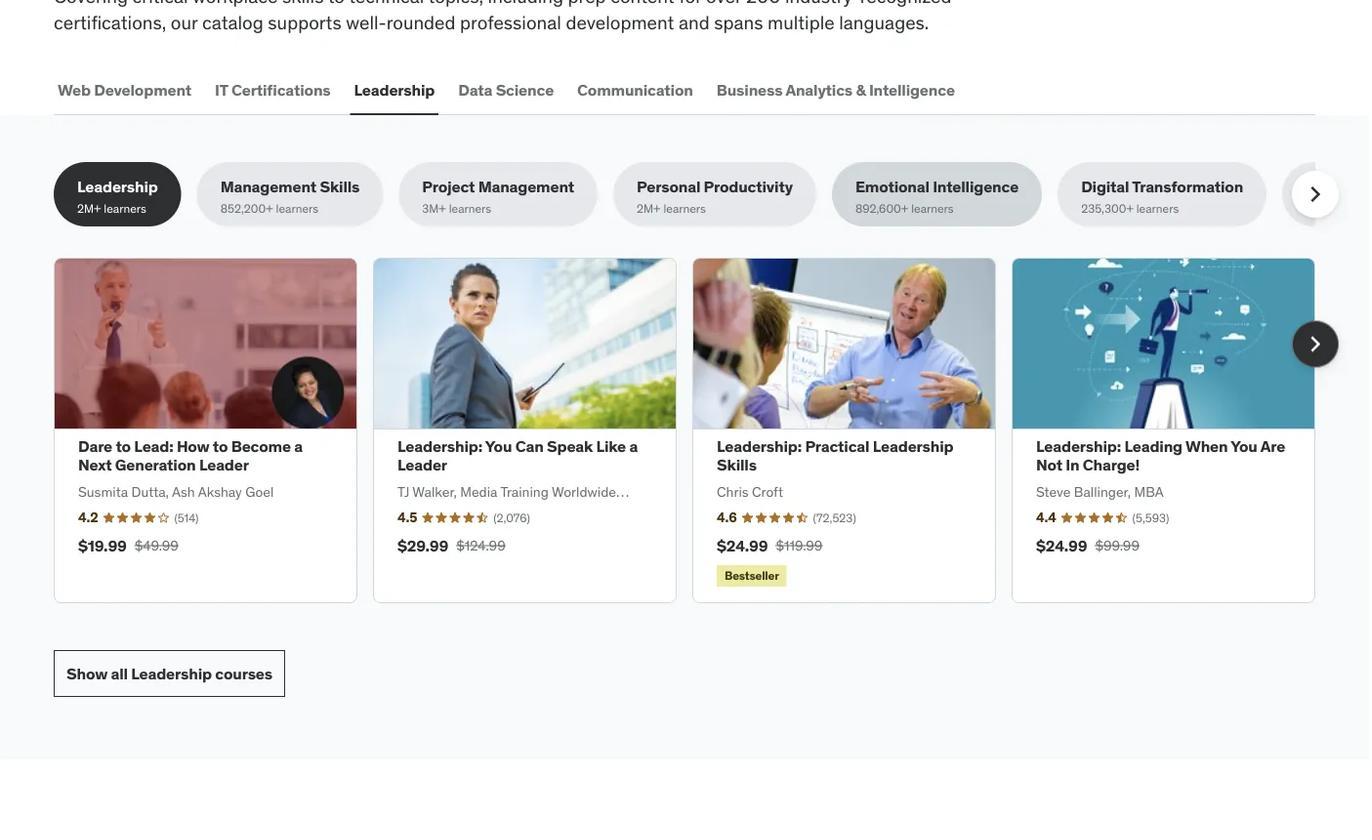 Task type: describe. For each thing, give the bounding box(es) containing it.
web development button
[[54, 67, 195, 114]]

leadership: you can speak like a leader link
[[398, 437, 638, 476]]

dare to lead: how to become a next generation leader
[[78, 437, 303, 476]]

charge!
[[1083, 456, 1140, 476]]

professional
[[460, 10, 562, 34]]

you inside leadership: leading when you are not in charge!
[[1231, 437, 1258, 457]]

workplace
[[193, 0, 278, 8]]

dare to lead: how to become a next generation leader link
[[78, 437, 303, 476]]

show all leadership courses link
[[54, 651, 285, 698]]

communication
[[578, 80, 694, 100]]

2m+ inside personal productivity 2m+ learners
[[637, 201, 661, 216]]

personal productivity 2m+ learners
[[637, 177, 793, 216]]

become
[[231, 437, 291, 457]]

carousel element
[[54, 258, 1340, 604]]

when
[[1186, 437, 1229, 457]]

web development
[[58, 80, 192, 100]]

can
[[516, 437, 544, 457]]

for
[[679, 0, 702, 8]]

skills inside management skills 852,200+ learners
[[320, 177, 360, 197]]

topics,
[[429, 0, 484, 8]]

development
[[566, 10, 675, 34]]

learners for project management
[[449, 201, 492, 216]]

next image
[[1300, 179, 1332, 210]]

languages.
[[840, 10, 930, 34]]

leadership right all
[[131, 664, 212, 684]]

dare
[[78, 437, 112, 457]]

852,200+
[[221, 201, 273, 216]]

speak
[[547, 437, 593, 457]]

learners for personal productivity
[[664, 201, 706, 216]]

leadership 2m+ learners
[[77, 177, 158, 216]]

topic filters element
[[54, 162, 1370, 227]]

0 horizontal spatial to
[[116, 437, 131, 457]]

generation
[[115, 456, 196, 476]]

productivity
[[704, 177, 793, 197]]

leadership: for leadership: leading when you are not in charge!
[[1037, 437, 1122, 457]]

next image
[[1300, 329, 1332, 360]]

leadership inside topic filters element
[[77, 177, 158, 197]]

leader inside leadership: you can speak like a leader
[[398, 456, 447, 476]]

show
[[66, 664, 108, 684]]

recognized
[[861, 0, 952, 8]]

management inside management skills 852,200+ learners
[[221, 177, 317, 197]]

supports
[[268, 10, 342, 34]]

how
[[177, 437, 210, 457]]

catalog
[[202, 10, 264, 34]]

development
[[94, 80, 192, 100]]

learners for management skills
[[276, 201, 319, 216]]

web
[[58, 80, 91, 100]]

to for skills
[[328, 0, 345, 8]]

leading
[[1125, 437, 1183, 457]]

data science button
[[455, 67, 558, 114]]

well-
[[346, 10, 387, 34]]

practical
[[805, 437, 870, 457]]

project management 3m+ learners
[[422, 177, 575, 216]]

it certifications button
[[211, 67, 335, 114]]

management inside project management 3m+ learners
[[478, 177, 575, 197]]

business 1m+ learners
[[1306, 177, 1370, 216]]

business for 1m+
[[1306, 177, 1370, 197]]

certifications,
[[54, 10, 166, 34]]

our
[[171, 10, 198, 34]]

to for how
[[213, 437, 228, 457]]

3m+
[[422, 201, 446, 216]]

business analytics & intelligence
[[717, 80, 955, 100]]

not
[[1037, 456, 1063, 476]]

200
[[746, 0, 781, 8]]

learners for emotional intelligence
[[912, 201, 954, 216]]



Task type: vqa. For each thing, say whether or not it's contained in the screenshot.
892,600+
yes



Task type: locate. For each thing, give the bounding box(es) containing it.
content
[[611, 0, 675, 8]]

critical
[[133, 0, 188, 8]]

to inside covering critical workplace skills to technical topics, including prep content for over 200 industry-recognized certifications, our catalog supports well-rounded professional development and spans multiple languages.
[[328, 0, 345, 8]]

6 learners from the left
[[1137, 201, 1180, 216]]

leadership: practical leadership skills
[[717, 437, 954, 476]]

learners inside project management 3m+ learners
[[449, 201, 492, 216]]

leadership button
[[350, 67, 439, 114]]

leadership: you can speak like a leader
[[398, 437, 638, 476]]

learners inside emotional intelligence 892,600+ learners
[[912, 201, 954, 216]]

learners inside management skills 852,200+ learners
[[276, 201, 319, 216]]

rounded
[[387, 10, 456, 34]]

2 learners from the left
[[276, 201, 319, 216]]

1 horizontal spatial 2m+
[[637, 201, 661, 216]]

1 horizontal spatial a
[[630, 437, 638, 457]]

leadership:
[[398, 437, 483, 457], [717, 437, 802, 457], [1037, 437, 1122, 457]]

learners inside personal productivity 2m+ learners
[[664, 201, 706, 216]]

3 learners from the left
[[449, 201, 492, 216]]

0 horizontal spatial you
[[485, 437, 512, 457]]

1 a from the left
[[294, 437, 303, 457]]

covering
[[54, 0, 128, 8]]

analytics
[[786, 80, 853, 100]]

1 horizontal spatial skills
[[717, 456, 757, 476]]

show all leadership courses
[[66, 664, 273, 684]]

a right like
[[630, 437, 638, 457]]

it
[[215, 80, 228, 100]]

to right dare
[[116, 437, 131, 457]]

leadership: left practical
[[717, 437, 802, 457]]

leadership: left can
[[398, 437, 483, 457]]

leadership down web development button
[[77, 177, 158, 197]]

leadership inside leadership: practical leadership skills
[[873, 437, 954, 457]]

1 vertical spatial intelligence
[[933, 177, 1019, 197]]

learners inside leadership 2m+ learners
[[104, 201, 146, 216]]

multiple
[[768, 10, 835, 34]]

including
[[488, 0, 564, 8]]

1 horizontal spatial to
[[213, 437, 228, 457]]

management right project on the left of page
[[478, 177, 575, 197]]

a right become
[[294, 437, 303, 457]]

0 horizontal spatial a
[[294, 437, 303, 457]]

to right skills
[[328, 0, 345, 8]]

leadership: inside leadership: practical leadership skills
[[717, 437, 802, 457]]

a inside leadership: you can speak like a leader
[[630, 437, 638, 457]]

0 vertical spatial business
[[717, 80, 783, 100]]

emotional
[[856, 177, 930, 197]]

intelligence inside button
[[869, 80, 955, 100]]

like
[[597, 437, 626, 457]]

certifications
[[231, 80, 331, 100]]

intelligence right "emotional"
[[933, 177, 1019, 197]]

2m+ inside leadership 2m+ learners
[[77, 201, 101, 216]]

business up 1m+
[[1306, 177, 1370, 197]]

a
[[294, 437, 303, 457], [630, 437, 638, 457]]

leadership
[[354, 80, 435, 100], [77, 177, 158, 197], [873, 437, 954, 457], [131, 664, 212, 684]]

1 leadership: from the left
[[398, 437, 483, 457]]

to
[[328, 0, 345, 8], [116, 437, 131, 457], [213, 437, 228, 457]]

235,300+
[[1082, 201, 1134, 216]]

technical
[[349, 0, 424, 8]]

2 leadership: from the left
[[717, 437, 802, 457]]

you inside leadership: you can speak like a leader
[[485, 437, 512, 457]]

1 vertical spatial business
[[1306, 177, 1370, 197]]

over
[[706, 0, 742, 8]]

2 2m+ from the left
[[637, 201, 661, 216]]

you left can
[[485, 437, 512, 457]]

leadership: inside leadership: leading when you are not in charge!
[[1037, 437, 1122, 457]]

leadership: for leadership: practical leadership skills
[[717, 437, 802, 457]]

learners inside digital transformation 235,300+ learners
[[1137, 201, 1180, 216]]

all
[[111, 664, 128, 684]]

industry-
[[786, 0, 861, 8]]

0 horizontal spatial management
[[221, 177, 317, 197]]

spans
[[714, 10, 764, 34]]

project
[[422, 177, 475, 197]]

management up 852,200+
[[221, 177, 317, 197]]

leadership: practical leadership skills link
[[717, 437, 954, 476]]

emotional intelligence 892,600+ learners
[[856, 177, 1019, 216]]

intelligence right &
[[869, 80, 955, 100]]

0 horizontal spatial 2m+
[[77, 201, 101, 216]]

1 vertical spatial skills
[[717, 456, 757, 476]]

leader inside dare to lead: how to become a next generation leader
[[199, 456, 249, 476]]

2 a from the left
[[630, 437, 638, 457]]

1m+
[[1306, 201, 1328, 216]]

2 management from the left
[[478, 177, 575, 197]]

4 learners from the left
[[664, 201, 706, 216]]

2m+
[[77, 201, 101, 216], [637, 201, 661, 216]]

leadership: inside leadership: you can speak like a leader
[[398, 437, 483, 457]]

transformation
[[1133, 177, 1244, 197]]

1 horizontal spatial leader
[[398, 456, 447, 476]]

7 learners from the left
[[1331, 201, 1370, 216]]

&
[[856, 80, 866, 100]]

leadership down rounded at the top left
[[354, 80, 435, 100]]

business analytics & intelligence button
[[713, 67, 959, 114]]

a inside dare to lead: how to become a next generation leader
[[294, 437, 303, 457]]

business for analytics
[[717, 80, 783, 100]]

1 you from the left
[[485, 437, 512, 457]]

0 horizontal spatial skills
[[320, 177, 360, 197]]

learners inside business 1m+ learners
[[1331, 201, 1370, 216]]

skills
[[282, 0, 324, 8]]

lead:
[[134, 437, 173, 457]]

in
[[1066, 456, 1080, 476]]

learners for digital transformation
[[1137, 201, 1180, 216]]

1 management from the left
[[221, 177, 317, 197]]

skills
[[320, 177, 360, 197], [717, 456, 757, 476]]

leadership: leading when you are not in charge! link
[[1037, 437, 1286, 476]]

2 leader from the left
[[398, 456, 447, 476]]

science
[[496, 80, 554, 100]]

0 horizontal spatial business
[[717, 80, 783, 100]]

0 vertical spatial intelligence
[[869, 80, 955, 100]]

skills inside leadership: practical leadership skills
[[717, 456, 757, 476]]

to right how
[[213, 437, 228, 457]]

leadership: leading when you are not in charge!
[[1037, 437, 1286, 476]]

business inside topic filters element
[[1306, 177, 1370, 197]]

5 learners from the left
[[912, 201, 954, 216]]

digital transformation 235,300+ learners
[[1082, 177, 1244, 216]]

892,600+
[[856, 201, 909, 216]]

data science
[[458, 80, 554, 100]]

and
[[679, 10, 710, 34]]

1 leader from the left
[[199, 456, 249, 476]]

personal
[[637, 177, 701, 197]]

are
[[1261, 437, 1286, 457]]

1 horizontal spatial management
[[478, 177, 575, 197]]

management
[[221, 177, 317, 197], [478, 177, 575, 197]]

1 horizontal spatial you
[[1231, 437, 1258, 457]]

next
[[78, 456, 112, 476]]

management skills 852,200+ learners
[[221, 177, 360, 216]]

data
[[458, 80, 493, 100]]

business inside button
[[717, 80, 783, 100]]

you
[[485, 437, 512, 457], [1231, 437, 1258, 457]]

2 you from the left
[[1231, 437, 1258, 457]]

leadership: for leadership: you can speak like a leader
[[398, 437, 483, 457]]

leadership inside button
[[354, 80, 435, 100]]

covering critical workplace skills to technical topics, including prep content for over 200 industry-recognized certifications, our catalog supports well-rounded professional development and spans multiple languages.
[[54, 0, 952, 34]]

3 leadership: from the left
[[1037, 437, 1122, 457]]

leadership: left leading
[[1037, 437, 1122, 457]]

business down spans on the right top of the page
[[717, 80, 783, 100]]

2 horizontal spatial leadership:
[[1037, 437, 1122, 457]]

you left are at the bottom right
[[1231, 437, 1258, 457]]

1 learners from the left
[[104, 201, 146, 216]]

it certifications
[[215, 80, 331, 100]]

leader
[[199, 456, 249, 476], [398, 456, 447, 476]]

2 horizontal spatial to
[[328, 0, 345, 8]]

1 horizontal spatial business
[[1306, 177, 1370, 197]]

0 horizontal spatial leader
[[199, 456, 249, 476]]

business
[[717, 80, 783, 100], [1306, 177, 1370, 197]]

learners
[[104, 201, 146, 216], [276, 201, 319, 216], [449, 201, 492, 216], [664, 201, 706, 216], [912, 201, 954, 216], [1137, 201, 1180, 216], [1331, 201, 1370, 216]]

prep
[[568, 0, 606, 8]]

1 2m+ from the left
[[77, 201, 101, 216]]

0 vertical spatial skills
[[320, 177, 360, 197]]

communication button
[[574, 67, 697, 114]]

courses
[[215, 664, 273, 684]]

leadership right practical
[[873, 437, 954, 457]]

0 horizontal spatial leadership:
[[398, 437, 483, 457]]

intelligence inside emotional intelligence 892,600+ learners
[[933, 177, 1019, 197]]

1 horizontal spatial leadership:
[[717, 437, 802, 457]]

digital
[[1082, 177, 1130, 197]]



